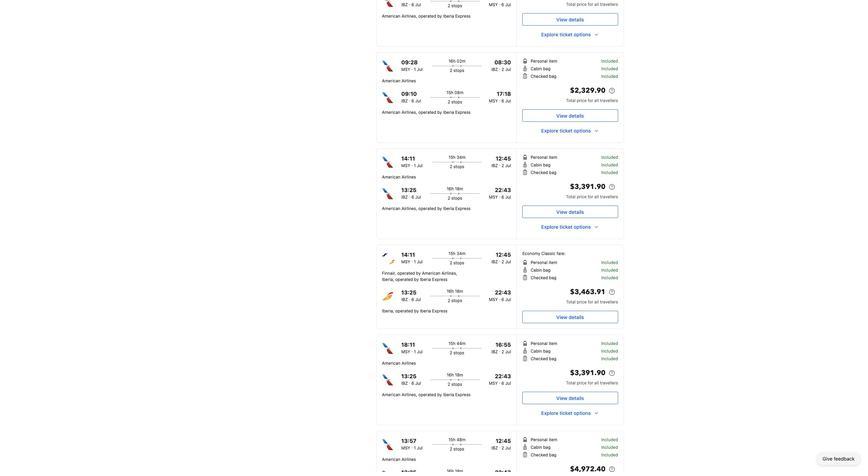 Task type: describe. For each thing, give the bounding box(es) containing it.
details for the view details button related to $2,329.90 region on the top right of page
[[569, 113, 584, 119]]

3 13:25 from the top
[[401, 373, 417, 380]]

3 personal item from the top
[[531, 260, 557, 265]]

msy . 6 jul
[[489, 1, 511, 7]]

3 personal from the top
[[531, 260, 548, 265]]

view for 3rd the view details button from the bottom of the page
[[557, 209, 568, 215]]

total for $2,329.90 region on the top right of page
[[566, 98, 576, 103]]

1 options from the top
[[574, 32, 591, 37]]

item for 13:57
[[549, 437, 557, 443]]

american airlines for 14:11
[[382, 175, 416, 180]]

. inside the msy . 6 jul
[[499, 1, 500, 6]]

cabin for 18:11
[[531, 349, 542, 354]]

all for $2,331.40 "region"
[[595, 2, 599, 7]]

2 inside 08:30 ibz . 2 jul
[[502, 67, 504, 72]]

02m
[[457, 59, 466, 64]]

travellers for "$3,463.91" region's the view details button
[[600, 300, 618, 305]]

12:45 ibz . 2 jul for $3,463.91
[[492, 252, 511, 265]]

09:10 ibz . 6 jul
[[401, 91, 421, 104]]

explore for 12:45
[[541, 224, 559, 230]]

2 13:25 from the top
[[401, 289, 417, 296]]

8 included from the top
[[601, 268, 618, 273]]

3 included from the top
[[601, 74, 618, 79]]

explore ticket options button for 08:30
[[523, 125, 618, 137]]

ticket for 08:30
[[560, 128, 573, 134]]

item for 18:11
[[549, 341, 557, 346]]

economy
[[523, 251, 541, 256]]

details for "$3,463.91" region's the view details button
[[569, 314, 584, 320]]

give feedback button
[[817, 453, 860, 465]]

1 explore from the top
[[541, 32, 559, 37]]

total price for all travellers for $2,331.40 "region"'s the view details button
[[566, 2, 618, 7]]

airlines for 18:11
[[402, 361, 416, 366]]

16:55
[[496, 342, 511, 348]]

msy inside 13:57 msy . 1 jul
[[401, 446, 410, 451]]

for for 16:55's the "$3,391.90" region
[[588, 381, 594, 386]]

17:18
[[497, 91, 511, 97]]

1 inside 13:57 msy . 1 jul
[[414, 446, 416, 451]]

. inside 09:28 msy . 1 jul
[[412, 65, 413, 71]]

3 cabin bag from the top
[[531, 268, 551, 273]]

22:43 for 16:55's the "$3,391.90" region
[[495, 373, 511, 380]]

travellers for the view details button related to $2,329.90 region on the top right of page
[[600, 98, 618, 103]]

checked for 18:11
[[531, 356, 548, 362]]

airlines, for 18:11
[[402, 392, 417, 398]]

for for $2,331.40 "region"
[[588, 2, 594, 7]]

fare:
[[557, 251, 566, 256]]

13:57 msy . 1 jul
[[401, 438, 423, 451]]

1 included from the top
[[601, 59, 618, 64]]

14:11 for $3,391.90
[[401, 155, 415, 162]]

1 13:25 from the top
[[401, 187, 417, 193]]

12:45 for $3,391.90
[[496, 155, 511, 162]]

view details for "$3,463.91" region's the view details button
[[557, 314, 584, 320]]

price for "$3,463.91" region
[[577, 300, 587, 305]]

total for $2,331.40 "region"
[[566, 2, 576, 7]]

jul inside 16:55 ibz . 2 jul
[[505, 349, 511, 355]]

2 iberia, from the top
[[382, 309, 394, 314]]

cabin bag for 14:11
[[531, 162, 551, 168]]

08:30
[[495, 59, 511, 65]]

details for first the view details button from the bottom of the page
[[569, 395, 584, 401]]

18m for 3rd the view details button from the bottom of the page
[[455, 186, 463, 191]]

14 included from the top
[[601, 445, 618, 450]]

explore ticket options for 12:45
[[541, 224, 591, 230]]

15 included from the top
[[601, 453, 618, 458]]

6 inside the msy . 6 jul
[[502, 2, 504, 7]]

11 included from the top
[[601, 349, 618, 354]]

travellers for 3rd the view details button from the bottom of the page
[[600, 194, 618, 199]]

airlines, for 14:11
[[402, 206, 417, 211]]

1 airlines, from the top
[[402, 14, 417, 19]]

10 included from the top
[[601, 341, 618, 346]]

6 inside the 17:18 msy . 6 jul
[[502, 98, 504, 104]]

ibz inside ibz . 6 jul
[[401, 2, 408, 7]]

msy inside the 17:18 msy . 6 jul
[[489, 98, 498, 104]]

5 included from the top
[[601, 162, 618, 168]]

price for the "$3,391.90" region related to 12:45
[[577, 194, 587, 199]]

travellers for $2,331.40 "region"'s the view details button
[[600, 2, 618, 7]]

3 view details button from the top
[[523, 206, 618, 218]]

3 item from the top
[[549, 260, 557, 265]]

$2,329.90
[[570, 86, 606, 95]]

1 american airlines, operated by iberia express from the top
[[382, 14, 471, 19]]

price for 16:55's the "$3,391.90" region
[[577, 381, 587, 386]]

5 all from the top
[[595, 381, 599, 386]]

17:18 msy . 6 jul
[[489, 91, 511, 104]]

18m for first the view details button from the bottom of the page
[[455, 373, 463, 378]]

airlines inside finnair, operated by american airlines , iberia, operated by iberia express
[[442, 271, 456, 276]]

2 included from the top
[[601, 66, 618, 71]]

checked bag for 09:28
[[531, 74, 557, 79]]

view details button for $2,331.40 "region"
[[523, 13, 618, 26]]

travellers for first the view details button from the bottom of the page
[[600, 381, 618, 386]]

american airlines, operated by iberia express for 14:11
[[382, 206, 471, 211]]

. inside the 17:18 msy . 6 jul
[[499, 97, 500, 102]]

1 for $2,329.90 region on the top right of page
[[414, 67, 416, 72]]

checked bag for 13:57
[[531, 453, 557, 458]]

. inside "18:11 msy . 1 jul"
[[412, 348, 413, 353]]

details for 3rd the view details button from the bottom of the page
[[569, 209, 584, 215]]

jul inside 08:30 ibz . 2 jul
[[505, 67, 511, 72]]

1 for 16:55's the "$3,391.90" region
[[414, 349, 416, 355]]

6 inside ibz . 6 jul
[[412, 2, 414, 7]]

feedback
[[834, 456, 855, 462]]

09:28
[[401, 59, 418, 65]]

express inside finnair, operated by american airlines , iberia, operated by iberia express
[[432, 277, 448, 282]]

1 ticket from the top
[[560, 32, 573, 37]]

3 checked from the top
[[531, 275, 548, 280]]

15h 48m
[[449, 437, 466, 443]]

. inside 09:10 ibz . 6 jul
[[409, 97, 410, 102]]

give
[[823, 456, 833, 462]]

9 included from the top
[[601, 275, 618, 280]]

view details for 3rd the view details button from the bottom of the page
[[557, 209, 584, 215]]

msy inside the msy . 6 jul
[[489, 2, 498, 7]]

3 12:45 from the top
[[496, 438, 511, 444]]

finnair,
[[382, 271, 396, 276]]

12 included from the top
[[601, 356, 618, 362]]

explore for 16:55
[[541, 410, 559, 416]]

for for $2,329.90 region on the top right of page
[[588, 98, 594, 103]]

checked for 09:28
[[531, 74, 548, 79]]

22:43 for "$3,463.91" region
[[495, 289, 511, 296]]

12:45 ibz . 2 jul for $3,391.90
[[492, 155, 511, 168]]

details for $2,331.40 "region"'s the view details button
[[569, 16, 584, 22]]

view details for first the view details button from the bottom of the page
[[557, 395, 584, 401]]

jul inside the msy . 6 jul
[[505, 2, 511, 7]]

15h 08m
[[447, 90, 464, 95]]

total price for all travellers for the view details button related to $2,329.90 region on the top right of page
[[566, 98, 618, 103]]

14:11 for $3,463.91
[[401, 252, 415, 258]]

economy classic fare:
[[523, 251, 566, 256]]

08m
[[455, 90, 464, 95]]

cabin bag for 13:57
[[531, 445, 551, 450]]

3 12:45 ibz . 2 jul from the top
[[492, 438, 511, 451]]

$3,463.91
[[570, 287, 606, 297]]

14:11 msy . 1 jul for $3,391.90
[[401, 155, 423, 168]]

ibz inside 09:10 ibz . 6 jul
[[401, 98, 408, 104]]

16h 02m
[[449, 59, 466, 64]]

16h 18m for first the view details button from the bottom of the page
[[447, 373, 463, 378]]

explore ticket options button for 16:55
[[523, 407, 618, 420]]

ticket for 16:55
[[560, 410, 573, 416]]

3 checked bag from the top
[[531, 275, 557, 280]]

checked bag for 14:11
[[531, 170, 557, 175]]

5 total from the top
[[566, 381, 576, 386]]

all for "$3,463.91" region
[[595, 300, 599, 305]]

airlines for 13:57
[[402, 457, 416, 462]]

16:55 ibz . 2 jul
[[492, 342, 511, 355]]

ibz inside 08:30 ibz . 2 jul
[[492, 67, 498, 72]]



Task type: vqa. For each thing, say whether or not it's contained in the screenshot.
"See flight"
no



Task type: locate. For each thing, give the bounding box(es) containing it.
2 vertical spatial 18m
[[455, 373, 463, 378]]

explore ticket options for 08:30
[[541, 128, 591, 134]]

personal item for 18:11
[[531, 341, 557, 346]]

1 vertical spatial 14:11 msy . 1 jul
[[401, 252, 423, 265]]

classic
[[542, 251, 556, 256]]

personal for 18:11
[[531, 341, 548, 346]]

22:43 msy . 6 jul for the "$3,391.90" region related to 12:45
[[489, 187, 511, 200]]

16h 18m for "$3,463.91" region's the view details button
[[447, 289, 463, 294]]

4 personal item from the top
[[531, 341, 557, 346]]

1 explore ticket options from the top
[[541, 32, 591, 37]]

1 view from the top
[[557, 16, 568, 22]]

5 checked from the top
[[531, 453, 548, 458]]

0 vertical spatial 22:43
[[495, 187, 511, 193]]

3 total price for all travellers from the top
[[566, 194, 618, 199]]

1 13:25 ibz . 6 jul from the top
[[401, 187, 421, 200]]

personal item
[[531, 59, 557, 64], [531, 155, 557, 160], [531, 260, 557, 265], [531, 341, 557, 346], [531, 437, 557, 443]]

1 14:11 from the top
[[401, 155, 415, 162]]

2 vertical spatial 12:45
[[496, 438, 511, 444]]

0 vertical spatial 14:11
[[401, 155, 415, 162]]

1 item from the top
[[549, 59, 557, 64]]

22:43 for the "$3,391.90" region related to 12:45
[[495, 187, 511, 193]]

1 view details from the top
[[557, 16, 584, 22]]

ticket for 12:45
[[560, 224, 573, 230]]

3 details from the top
[[569, 209, 584, 215]]

msy
[[489, 2, 498, 7], [401, 67, 410, 72], [489, 98, 498, 104], [401, 163, 410, 168], [489, 195, 498, 200], [401, 259, 410, 265], [489, 297, 498, 302], [401, 349, 410, 355], [489, 381, 498, 386], [401, 446, 410, 451]]

cabin bag
[[531, 66, 551, 71], [531, 162, 551, 168], [531, 268, 551, 273], [531, 349, 551, 354], [531, 445, 551, 450]]

2 explore ticket options button from the top
[[523, 125, 618, 137]]

2 13:25 ibz . 6 jul from the top
[[401, 289, 421, 302]]

personal for 13:57
[[531, 437, 548, 443]]

give feedback
[[823, 456, 855, 462]]

12:45
[[496, 155, 511, 162], [496, 252, 511, 258], [496, 438, 511, 444]]

3 18m from the top
[[455, 373, 463, 378]]

. inside ibz . 6 jul
[[409, 1, 410, 6]]

airlines,
[[402, 14, 417, 19], [402, 110, 417, 115], [402, 206, 417, 211], [402, 392, 417, 398]]

1 vertical spatial $3,391.90 region
[[523, 368, 618, 380]]

options for 08:30
[[574, 128, 591, 134]]

4 item from the top
[[549, 341, 557, 346]]

$3,391.90 for 16:55
[[570, 368, 606, 378]]

item
[[549, 59, 557, 64], [549, 155, 557, 160], [549, 260, 557, 265], [549, 341, 557, 346], [549, 437, 557, 443]]

2 cabin from the top
[[531, 162, 542, 168]]

view for "$3,463.91" region's the view details button
[[557, 314, 568, 320]]

15h 34m for $3,391.90
[[449, 155, 466, 160]]

$4,972.40 region
[[523, 464, 618, 472]]

1 view details button from the top
[[523, 13, 618, 26]]

0 vertical spatial 16h 18m
[[447, 186, 463, 191]]

34m
[[457, 155, 466, 160], [457, 251, 466, 256]]

personal item for 09:28
[[531, 59, 557, 64]]

22:43 msy . 6 jul for 16:55's the "$3,391.90" region
[[489, 373, 511, 386]]

2 vertical spatial 16h 18m
[[447, 373, 463, 378]]

stops
[[452, 3, 462, 8], [454, 68, 464, 73], [452, 99, 462, 105], [454, 164, 464, 169], [452, 196, 462, 201], [454, 260, 464, 266], [452, 298, 462, 303], [454, 350, 464, 356], [452, 382, 462, 387], [454, 447, 464, 452]]

5 personal from the top
[[531, 437, 548, 443]]

operated
[[419, 14, 436, 19], [419, 110, 436, 115], [419, 206, 436, 211], [397, 271, 415, 276], [395, 277, 413, 282], [395, 309, 413, 314], [419, 392, 436, 398]]

1 vertical spatial 13:25 ibz . 6 jul
[[401, 289, 421, 302]]

22:43 msy . 6 jul
[[489, 187, 511, 200], [489, 289, 511, 302], [489, 373, 511, 386]]

iberia
[[443, 14, 454, 19], [443, 110, 454, 115], [443, 206, 454, 211], [420, 277, 431, 282], [420, 309, 431, 314], [443, 392, 454, 398]]

jul inside ibz . 6 jul
[[415, 2, 421, 7]]

2 item from the top
[[549, 155, 557, 160]]

all for $2,329.90 region on the top right of page
[[595, 98, 599, 103]]

3 16h 18m from the top
[[447, 373, 463, 378]]

$2,331.40 region
[[523, 0, 618, 1]]

15h 44m
[[449, 341, 466, 346]]

13:57
[[401, 438, 416, 444]]

1 vertical spatial $3,391.90
[[570, 368, 606, 378]]

3 price from the top
[[577, 194, 587, 199]]

total price for all travellers for first the view details button from the bottom of the page
[[566, 381, 618, 386]]

all
[[595, 2, 599, 7], [595, 98, 599, 103], [595, 194, 599, 199], [595, 300, 599, 305], [595, 381, 599, 386]]

options for 12:45
[[574, 224, 591, 230]]

4 view details from the top
[[557, 314, 584, 320]]

ibz inside 16:55 ibz . 2 jul
[[492, 349, 498, 355]]

2 checked from the top
[[531, 170, 548, 175]]

jul inside 13:57 msy . 1 jul
[[417, 446, 423, 451]]

2 total price for all travellers from the top
[[566, 98, 618, 103]]

0 vertical spatial 18m
[[455, 186, 463, 191]]

13:25
[[401, 187, 417, 193], [401, 289, 417, 296], [401, 373, 417, 380]]

1 personal from the top
[[531, 59, 548, 64]]

0 vertical spatial 12:45 ibz . 2 jul
[[492, 155, 511, 168]]

1 total from the top
[[566, 2, 576, 7]]

cabin bag for 18:11
[[531, 349, 551, 354]]

09:28 msy . 1 jul
[[401, 59, 423, 72]]

0 vertical spatial $3,391.90
[[570, 182, 606, 191]]

18:11 msy . 1 jul
[[401, 342, 423, 355]]

view details for $2,331.40 "region"'s the view details button
[[557, 16, 584, 22]]

0 vertical spatial 13:25
[[401, 187, 417, 193]]

personal item for 13:57
[[531, 437, 557, 443]]

1 vertical spatial 34m
[[457, 251, 466, 256]]

express
[[455, 14, 471, 19], [455, 110, 471, 115], [455, 206, 471, 211], [432, 277, 448, 282], [432, 309, 448, 314], [455, 392, 471, 398]]

item for 09:28
[[549, 59, 557, 64]]

1 1 from the top
[[414, 67, 416, 72]]

american
[[382, 14, 401, 19], [382, 78, 401, 83], [382, 110, 401, 115], [382, 175, 401, 180], [382, 206, 401, 211], [422, 271, 441, 276], [382, 361, 401, 366], [382, 392, 401, 398], [382, 457, 401, 462]]

4 checked from the top
[[531, 356, 548, 362]]

3 total from the top
[[566, 194, 576, 199]]

1 american airlines from the top
[[382, 78, 416, 83]]

5 cabin from the top
[[531, 445, 542, 450]]

5 for from the top
[[588, 381, 594, 386]]

1 details from the top
[[569, 16, 584, 22]]

2 details from the top
[[569, 113, 584, 119]]

personal for 09:28
[[531, 59, 548, 64]]

1 inside "18:11 msy . 1 jul"
[[414, 349, 416, 355]]

american airlines for 18:11
[[382, 361, 416, 366]]

3 cabin from the top
[[531, 268, 542, 273]]

3 travellers from the top
[[600, 194, 618, 199]]

price
[[577, 2, 587, 7], [577, 98, 587, 103], [577, 194, 587, 199], [577, 300, 587, 305], [577, 381, 587, 386]]

34m for $3,463.91
[[457, 251, 466, 256]]

0 vertical spatial iberia,
[[382, 277, 394, 282]]

iberia, operated by iberia express
[[382, 309, 448, 314]]

08:30 ibz . 2 jul
[[492, 59, 511, 72]]

1 22:43 from the top
[[495, 187, 511, 193]]

. inside 13:57 msy . 1 jul
[[412, 444, 413, 449]]

checked for 14:11
[[531, 170, 548, 175]]

$3,391.90 region for 12:45
[[523, 181, 618, 194]]

by
[[437, 14, 442, 19], [437, 110, 442, 115], [437, 206, 442, 211], [416, 271, 421, 276], [414, 277, 419, 282], [414, 309, 419, 314], [437, 392, 442, 398]]

1 for the "$3,391.90" region related to 12:45
[[414, 163, 416, 168]]

2 1 from the top
[[414, 163, 416, 168]]

jul inside 09:10 ibz . 6 jul
[[415, 98, 421, 104]]

checked bag
[[531, 74, 557, 79], [531, 170, 557, 175], [531, 275, 557, 280], [531, 356, 557, 362], [531, 453, 557, 458]]

personal for 14:11
[[531, 155, 548, 160]]

1 22:43 msy . 6 jul from the top
[[489, 187, 511, 200]]

view for $2,331.40 "region"'s the view details button
[[557, 16, 568, 22]]

1 12:45 ibz . 2 jul from the top
[[492, 155, 511, 168]]

american airlines for 13:57
[[382, 457, 416, 462]]

1 $3,391.90 region from the top
[[523, 181, 618, 194]]

2 22:43 from the top
[[495, 289, 511, 296]]

09:10
[[401, 91, 417, 97]]

1 vertical spatial 13:25
[[401, 289, 417, 296]]

1 for from the top
[[588, 2, 594, 7]]

22:43 msy . 6 jul for "$3,463.91" region
[[489, 289, 511, 302]]

12:45 ibz . 2 jul
[[492, 155, 511, 168], [492, 252, 511, 265], [492, 438, 511, 451]]

options for 16:55
[[574, 410, 591, 416]]

0 vertical spatial 14:11 msy . 1 jul
[[401, 155, 423, 168]]

personal
[[531, 59, 548, 64], [531, 155, 548, 160], [531, 260, 548, 265], [531, 341, 548, 346], [531, 437, 548, 443]]

15h
[[447, 90, 454, 95], [449, 155, 456, 160], [449, 251, 456, 256], [449, 341, 456, 346], [449, 437, 456, 443]]

2 12:45 from the top
[[496, 252, 511, 258]]

0 vertical spatial 12:45
[[496, 155, 511, 162]]

total
[[566, 2, 576, 7], [566, 98, 576, 103], [566, 194, 576, 199], [566, 300, 576, 305], [566, 381, 576, 386]]

0 vertical spatial 22:43 msy . 6 jul
[[489, 187, 511, 200]]

american inside finnair, operated by american airlines , iberia, operated by iberia express
[[422, 271, 441, 276]]

total price for all travellers for "$3,463.91" region's the view details button
[[566, 300, 618, 305]]

1 price from the top
[[577, 2, 587, 7]]

2 vertical spatial 22:43
[[495, 373, 511, 380]]

finnair, operated by american airlines , iberia, operated by iberia express
[[382, 271, 459, 282]]

view for the view details button related to $2,329.90 region on the top right of page
[[557, 113, 568, 119]]

0 vertical spatial 15h 34m
[[449, 155, 466, 160]]

view details button for $2,329.90 region on the top right of page
[[523, 109, 618, 122]]

1 14:11 msy . 1 jul from the top
[[401, 155, 423, 168]]

cabin for 14:11
[[531, 162, 542, 168]]

iberia inside finnair, operated by american airlines , iberia, operated by iberia express
[[420, 277, 431, 282]]

1 vertical spatial 14:11
[[401, 252, 415, 258]]

for for the "$3,391.90" region related to 12:45
[[588, 194, 594, 199]]

18m
[[455, 186, 463, 191], [455, 289, 463, 294], [455, 373, 463, 378]]

view details button
[[523, 13, 618, 26], [523, 109, 618, 122], [523, 206, 618, 218], [523, 311, 618, 323], [523, 392, 618, 404]]

iberia, inside finnair, operated by american airlines , iberia, operated by iberia express
[[382, 277, 394, 282]]

12:45 for $3,463.91
[[496, 252, 511, 258]]

6
[[412, 2, 414, 7], [502, 2, 504, 7], [412, 98, 414, 104], [502, 98, 504, 104], [412, 195, 414, 200], [502, 195, 504, 200], [412, 297, 414, 302], [502, 297, 504, 302], [412, 381, 414, 386], [502, 381, 504, 386]]

2 price from the top
[[577, 98, 587, 103]]

msy inside 09:28 msy . 1 jul
[[401, 67, 410, 72]]

4 included from the top
[[601, 155, 618, 160]]

7 included from the top
[[601, 260, 618, 265]]

$3,391.90 for 12:45
[[570, 182, 606, 191]]

explore ticket options for 16:55
[[541, 410, 591, 416]]

cabin
[[531, 66, 542, 71], [531, 162, 542, 168], [531, 268, 542, 273], [531, 349, 542, 354], [531, 445, 542, 450]]

details
[[569, 16, 584, 22], [569, 113, 584, 119], [569, 209, 584, 215], [569, 314, 584, 320], [569, 395, 584, 401]]

personal item for 14:11
[[531, 155, 557, 160]]

1 vertical spatial 22:43
[[495, 289, 511, 296]]

.
[[409, 1, 410, 6], [499, 1, 500, 6], [412, 65, 413, 71], [499, 65, 501, 71], [409, 97, 410, 102], [499, 97, 500, 102], [412, 162, 413, 167], [499, 162, 501, 167], [409, 193, 410, 198], [499, 193, 500, 198], [412, 258, 413, 263], [499, 258, 501, 263], [409, 296, 410, 301], [499, 296, 500, 301], [412, 348, 413, 353], [499, 348, 501, 353], [409, 380, 410, 385], [499, 380, 500, 385], [412, 444, 413, 449], [499, 444, 501, 449]]

13:25 ibz . 6 jul for the "$3,391.90" region related to 12:45
[[401, 187, 421, 200]]

$3,391.90 region
[[523, 181, 618, 194], [523, 368, 618, 380]]

4 for from the top
[[588, 300, 594, 305]]

airlines, for 09:28
[[402, 110, 417, 115]]

6 inside 09:10 ibz . 6 jul
[[412, 98, 414, 104]]

total for "$3,463.91" region
[[566, 300, 576, 305]]

3 explore ticket options button from the top
[[523, 221, 618, 233]]

airlines for 14:11
[[402, 175, 416, 180]]

american airlines
[[382, 78, 416, 83], [382, 175, 416, 180], [382, 361, 416, 366], [382, 457, 416, 462]]

4 cabin bag from the top
[[531, 349, 551, 354]]

3 ticket from the top
[[560, 224, 573, 230]]

explore ticket options button for 12:45
[[523, 221, 618, 233]]

1 12:45 from the top
[[496, 155, 511, 162]]

1 vertical spatial 16h 18m
[[447, 289, 463, 294]]

3 1 from the top
[[414, 259, 416, 265]]

0 vertical spatial 34m
[[457, 155, 466, 160]]

explore ticket options button
[[523, 28, 618, 41], [523, 125, 618, 137], [523, 221, 618, 233], [523, 407, 618, 420]]

5 view details button from the top
[[523, 392, 618, 404]]

16h 18m
[[447, 186, 463, 191], [447, 289, 463, 294], [447, 373, 463, 378]]

1
[[414, 67, 416, 72], [414, 163, 416, 168], [414, 259, 416, 265], [414, 349, 416, 355], [414, 446, 416, 451]]

3 13:25 ibz . 6 jul from the top
[[401, 373, 421, 386]]

total price for all travellers
[[566, 2, 618, 7], [566, 98, 618, 103], [566, 194, 618, 199], [566, 300, 618, 305], [566, 381, 618, 386]]

4 explore from the top
[[541, 410, 559, 416]]

price for $2,331.40 "region"
[[577, 2, 587, 7]]

3 airlines, from the top
[[402, 206, 417, 211]]

options
[[574, 32, 591, 37], [574, 128, 591, 134], [574, 224, 591, 230], [574, 410, 591, 416]]

1 for "$3,463.91" region
[[414, 259, 416, 265]]

explore for 08:30
[[541, 128, 559, 134]]

,
[[456, 271, 457, 276]]

1 inside 09:28 msy . 1 jul
[[414, 67, 416, 72]]

checked for 13:57
[[531, 453, 548, 458]]

jul inside the 17:18 msy . 6 jul
[[505, 98, 511, 104]]

13:25 ibz . 6 jul
[[401, 187, 421, 200], [401, 289, 421, 302], [401, 373, 421, 386]]

explore ticket options
[[541, 32, 591, 37], [541, 128, 591, 134], [541, 224, 591, 230], [541, 410, 591, 416]]

checked bag for 18:11
[[531, 356, 557, 362]]

checked
[[531, 74, 548, 79], [531, 170, 548, 175], [531, 275, 548, 280], [531, 356, 548, 362], [531, 453, 548, 458]]

2 options from the top
[[574, 128, 591, 134]]

4 price from the top
[[577, 300, 587, 305]]

4 explore ticket options from the top
[[541, 410, 591, 416]]

15h 34m for $3,463.91
[[449, 251, 466, 256]]

4 all from the top
[[595, 300, 599, 305]]

1 18m from the top
[[455, 186, 463, 191]]

american airlines, operated by iberia express for 09:28
[[382, 110, 471, 115]]

1 34m from the top
[[457, 155, 466, 160]]

. inside 08:30 ibz . 2 jul
[[499, 65, 501, 71]]

14:11
[[401, 155, 415, 162], [401, 252, 415, 258]]

2 inside 16:55 ibz . 2 jul
[[502, 349, 504, 355]]

14:11 msy . 1 jul for $3,463.91
[[401, 252, 423, 265]]

ticket
[[560, 32, 573, 37], [560, 128, 573, 134], [560, 224, 573, 230], [560, 410, 573, 416]]

16h
[[449, 59, 456, 64], [447, 186, 454, 191], [447, 289, 454, 294], [447, 373, 454, 378]]

ibz . 6 jul
[[401, 1, 421, 7]]

2 ticket from the top
[[560, 128, 573, 134]]

2 stops
[[448, 3, 462, 8], [450, 68, 464, 73], [448, 99, 462, 105], [450, 164, 464, 169], [448, 196, 462, 201], [450, 260, 464, 266], [448, 298, 462, 303], [450, 350, 464, 356], [448, 382, 462, 387], [450, 447, 464, 452]]

bag
[[543, 66, 551, 71], [549, 74, 557, 79], [543, 162, 551, 168], [549, 170, 557, 175], [543, 268, 551, 273], [549, 275, 557, 280], [543, 349, 551, 354], [549, 356, 557, 362], [543, 445, 551, 450], [549, 453, 557, 458]]

1 vertical spatial 22:43 msy . 6 jul
[[489, 289, 511, 302]]

18m for "$3,463.91" region's the view details button
[[455, 289, 463, 294]]

view details
[[557, 16, 584, 22], [557, 113, 584, 119], [557, 209, 584, 215], [557, 314, 584, 320], [557, 395, 584, 401]]

18:11
[[401, 342, 415, 348]]

1 vertical spatial 15h 34m
[[449, 251, 466, 256]]

1 vertical spatial 12:45
[[496, 252, 511, 258]]

3 view from the top
[[557, 209, 568, 215]]

2 personal item from the top
[[531, 155, 557, 160]]

2 vertical spatial 13:25
[[401, 373, 417, 380]]

jul inside "18:11 msy . 1 jul"
[[417, 349, 423, 355]]

4 airlines, from the top
[[402, 392, 417, 398]]

5 details from the top
[[569, 395, 584, 401]]

2 view details button from the top
[[523, 109, 618, 122]]

view
[[557, 16, 568, 22], [557, 113, 568, 119], [557, 209, 568, 215], [557, 314, 568, 320], [557, 395, 568, 401]]

$3,391.90 region for 16:55
[[523, 368, 618, 380]]

14:11 msy . 1 jul
[[401, 155, 423, 168], [401, 252, 423, 265]]

1 16h 18m from the top
[[447, 186, 463, 191]]

1 vertical spatial 12:45 ibz . 2 jul
[[492, 252, 511, 265]]

jul inside 09:28 msy . 1 jul
[[417, 67, 423, 72]]

2 airlines, from the top
[[402, 110, 417, 115]]

1 vertical spatial 18m
[[455, 289, 463, 294]]

6 included from the top
[[601, 170, 618, 175]]

$2,329.90 region
[[523, 85, 618, 98]]

airlines
[[402, 78, 416, 83], [402, 175, 416, 180], [442, 271, 456, 276], [402, 361, 416, 366], [402, 457, 416, 462]]

for
[[588, 2, 594, 7], [588, 98, 594, 103], [588, 194, 594, 199], [588, 300, 594, 305], [588, 381, 594, 386]]

cabin bag for 09:28
[[531, 66, 551, 71]]

cabin for 09:28
[[531, 66, 542, 71]]

2 vertical spatial 13:25 ibz . 6 jul
[[401, 373, 421, 386]]

2 22:43 msy . 6 jul from the top
[[489, 289, 511, 302]]

44m
[[457, 341, 466, 346]]

2 vertical spatial 22:43 msy . 6 jul
[[489, 373, 511, 386]]

2 14:11 msy . 1 jul from the top
[[401, 252, 423, 265]]

13 included from the top
[[601, 437, 618, 443]]

2 explore from the top
[[541, 128, 559, 134]]

13:25 ibz . 6 jul for "$3,463.91" region
[[401, 289, 421, 302]]

2 total from the top
[[566, 98, 576, 103]]

jul
[[415, 2, 421, 7], [505, 2, 511, 7], [417, 67, 423, 72], [505, 67, 511, 72], [415, 98, 421, 104], [505, 98, 511, 104], [417, 163, 423, 168], [505, 163, 511, 168], [415, 195, 421, 200], [505, 195, 511, 200], [417, 259, 423, 265], [505, 259, 511, 265], [415, 297, 421, 302], [505, 297, 511, 302], [417, 349, 423, 355], [505, 349, 511, 355], [415, 381, 421, 386], [505, 381, 511, 386], [417, 446, 423, 451], [505, 446, 511, 451]]

22:43
[[495, 187, 511, 193], [495, 289, 511, 296], [495, 373, 511, 380]]

3 view details from the top
[[557, 209, 584, 215]]

3 all from the top
[[595, 194, 599, 199]]

travellers
[[600, 2, 618, 7], [600, 98, 618, 103], [600, 194, 618, 199], [600, 300, 618, 305], [600, 381, 618, 386]]

2
[[448, 3, 450, 8], [502, 67, 504, 72], [450, 68, 452, 73], [448, 99, 450, 105], [502, 163, 504, 168], [450, 164, 452, 169], [448, 196, 450, 201], [502, 259, 504, 265], [450, 260, 452, 266], [448, 298, 450, 303], [502, 349, 504, 355], [450, 350, 452, 356], [448, 382, 450, 387], [502, 446, 504, 451], [450, 447, 452, 452]]

$3,391.90
[[570, 182, 606, 191], [570, 368, 606, 378]]

0 vertical spatial 13:25 ibz . 6 jul
[[401, 187, 421, 200]]

1 total price for all travellers from the top
[[566, 2, 618, 7]]

item for 14:11
[[549, 155, 557, 160]]

2 view from the top
[[557, 113, 568, 119]]

1 explore ticket options button from the top
[[523, 28, 618, 41]]

included
[[601, 59, 618, 64], [601, 66, 618, 71], [601, 74, 618, 79], [601, 155, 618, 160], [601, 162, 618, 168], [601, 170, 618, 175], [601, 260, 618, 265], [601, 268, 618, 273], [601, 275, 618, 280], [601, 341, 618, 346], [601, 349, 618, 354], [601, 356, 618, 362], [601, 437, 618, 443], [601, 445, 618, 450], [601, 453, 618, 458]]

48m
[[457, 437, 466, 443]]

iberia,
[[382, 277, 394, 282], [382, 309, 394, 314]]

view for first the view details button from the bottom of the page
[[557, 395, 568, 401]]

15h 34m
[[449, 155, 466, 160], [449, 251, 466, 256]]

2 vertical spatial 12:45 ibz . 2 jul
[[492, 438, 511, 451]]

1 vertical spatial iberia,
[[382, 309, 394, 314]]

ibz
[[401, 2, 408, 7], [492, 67, 498, 72], [401, 98, 408, 104], [492, 163, 498, 168], [401, 195, 408, 200], [492, 259, 498, 265], [401, 297, 408, 302], [492, 349, 498, 355], [401, 381, 408, 386], [492, 446, 498, 451]]

4 cabin from the top
[[531, 349, 542, 354]]

5 item from the top
[[549, 437, 557, 443]]

$3,463.91 region
[[523, 287, 618, 299]]

4 ticket from the top
[[560, 410, 573, 416]]

airlines for 09:28
[[402, 78, 416, 83]]

msy inside "18:11 msy . 1 jul"
[[401, 349, 410, 355]]

3 22:43 msy . 6 jul from the top
[[489, 373, 511, 386]]

explore
[[541, 32, 559, 37], [541, 128, 559, 134], [541, 224, 559, 230], [541, 410, 559, 416]]

0 vertical spatial $3,391.90 region
[[523, 181, 618, 194]]

american airlines, operated by iberia express
[[382, 14, 471, 19], [382, 110, 471, 115], [382, 206, 471, 211], [382, 392, 471, 398]]

2 travellers from the top
[[600, 98, 618, 103]]

view details button for "$3,463.91" region
[[523, 311, 618, 323]]

cabin for 13:57
[[531, 445, 542, 450]]

. inside 16:55 ibz . 2 jul
[[499, 348, 501, 353]]

1 travellers from the top
[[600, 2, 618, 7]]



